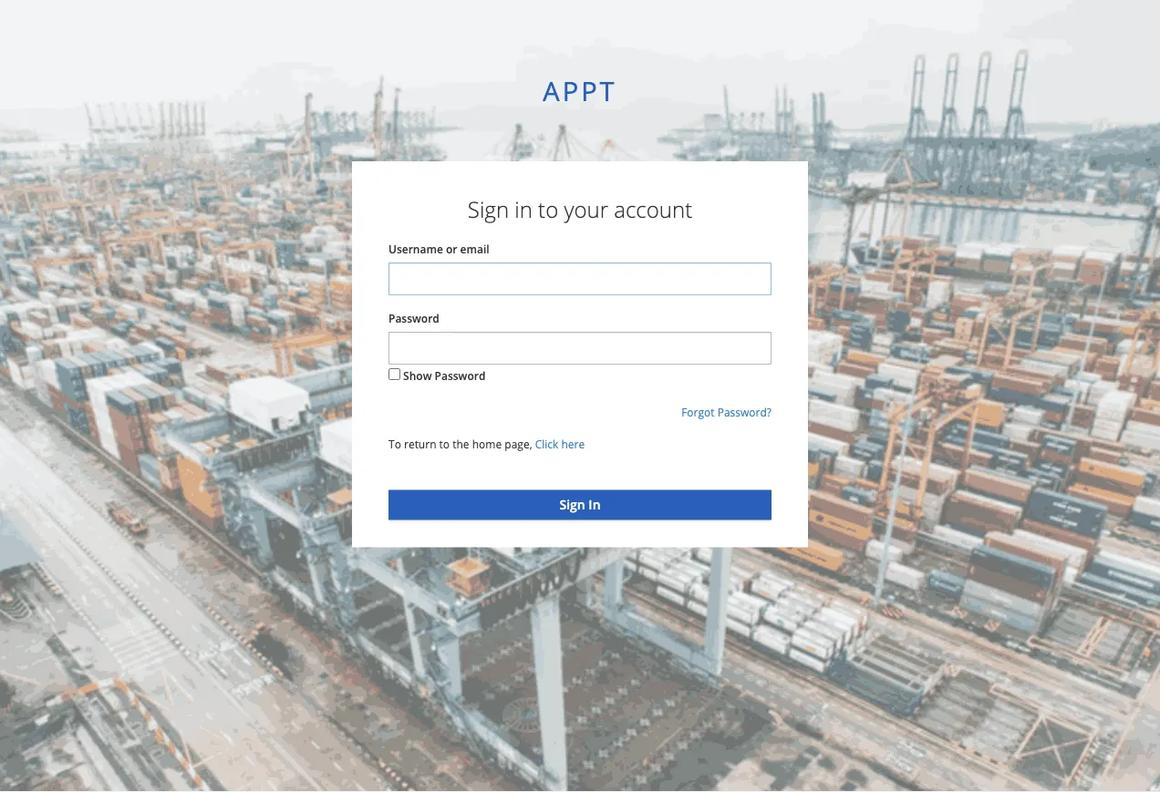 Task type: locate. For each thing, give the bounding box(es) containing it.
password?
[[718, 405, 772, 420]]

0 vertical spatial password
[[389, 311, 440, 326]]

to right in
[[538, 195, 559, 224]]

show
[[403, 369, 432, 384]]

1 horizontal spatial to
[[538, 195, 559, 224]]

forgot password?
[[682, 405, 772, 420]]

to
[[538, 195, 559, 224], [439, 437, 450, 452]]

password
[[389, 311, 440, 326], [435, 369, 486, 384]]

forgot password? link
[[682, 405, 772, 420]]

0 horizontal spatial to
[[439, 437, 450, 452]]

to left the
[[439, 437, 450, 452]]

to for your
[[538, 195, 559, 224]]

return
[[404, 437, 437, 452]]

password up "show"
[[389, 311, 440, 326]]

None submit
[[389, 491, 772, 520]]

Password password field
[[389, 332, 772, 365]]

username or email
[[389, 242, 490, 257]]

sign in to your account
[[468, 195, 693, 224]]

to for the
[[439, 437, 450, 452]]

here
[[562, 437, 585, 452]]

click
[[535, 437, 559, 452]]

sign
[[468, 195, 509, 224]]

password right "show"
[[435, 369, 486, 384]]

username
[[389, 242, 443, 257]]

or
[[446, 242, 458, 257]]

page,
[[505, 437, 532, 452]]

in
[[515, 195, 533, 224]]

0 vertical spatial to
[[538, 195, 559, 224]]

1 vertical spatial to
[[439, 437, 450, 452]]

home
[[472, 437, 502, 452]]



Task type: describe. For each thing, give the bounding box(es) containing it.
account
[[614, 195, 693, 224]]

show password
[[403, 369, 486, 384]]

Username or email text field
[[389, 263, 772, 296]]

appt
[[543, 73, 617, 109]]

1 vertical spatial password
[[435, 369, 486, 384]]

to return to the home page, click here
[[389, 437, 585, 452]]

your
[[564, 195, 609, 224]]

Show Password checkbox
[[389, 369, 401, 381]]

forgot
[[682, 405, 715, 420]]

email
[[460, 242, 490, 257]]

to
[[389, 437, 401, 452]]

the
[[453, 437, 470, 452]]

click here link
[[535, 437, 585, 452]]



